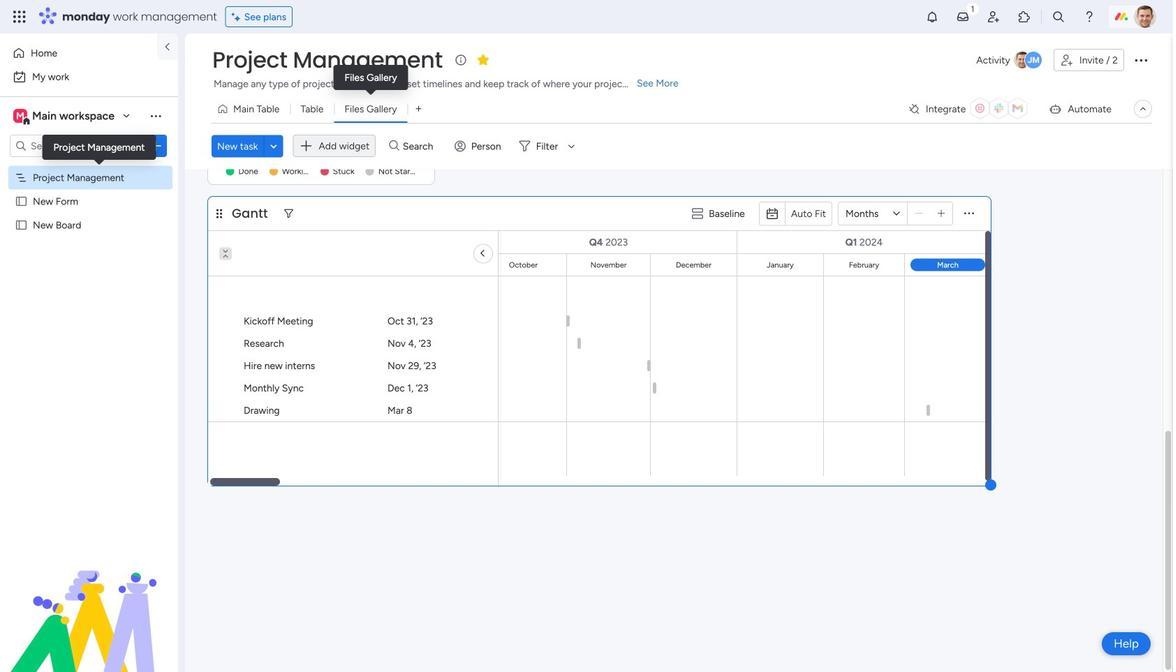 Task type: describe. For each thing, give the bounding box(es) containing it.
1 image
[[967, 1, 980, 16]]

1 public board image from the top
[[15, 195, 28, 208]]

dapulse drag handle 3 image
[[217, 209, 222, 219]]

Search field
[[400, 136, 442, 156]]

search everything image
[[1052, 10, 1066, 24]]

v2 collapse up image
[[219, 253, 232, 262]]

collapse board header image
[[1138, 103, 1149, 115]]

2 public board image from the top
[[15, 219, 28, 232]]

0 vertical spatial options image
[[1133, 52, 1150, 68]]

v2 collapse down image
[[219, 243, 232, 252]]

see plans image
[[232, 9, 244, 25]]

monday marketplace image
[[1018, 10, 1032, 24]]

0 horizontal spatial options image
[[149, 139, 163, 153]]

add view image
[[416, 104, 422, 114]]

v2 plus image
[[938, 209, 946, 219]]

2 vertical spatial option
[[0, 165, 178, 168]]

workspace selection element
[[13, 108, 117, 126]]



Task type: vqa. For each thing, say whether or not it's contained in the screenshot.
topmost heading
no



Task type: locate. For each thing, give the bounding box(es) containing it.
show board description image
[[453, 53, 469, 67]]

0 vertical spatial public board image
[[15, 195, 28, 208]]

update feed image
[[957, 10, 971, 24]]

more dots image
[[965, 209, 975, 219]]

help image
[[1083, 10, 1097, 24]]

1 vertical spatial option
[[8, 66, 170, 88]]

remove from favorites image
[[476, 53, 490, 67]]

workspace image
[[13, 108, 27, 124]]

arrow down image
[[563, 138, 580, 155]]

lottie animation element
[[0, 532, 178, 673]]

terry turtle image
[[1135, 6, 1157, 28]]

Search in workspace field
[[29, 138, 117, 154]]

workspace options image
[[149, 109, 163, 123]]

1 vertical spatial options image
[[149, 139, 163, 153]]

v2 search image
[[389, 138, 400, 154]]

notifications image
[[926, 10, 940, 24]]

1 vertical spatial public board image
[[15, 219, 28, 232]]

options image
[[1133, 52, 1150, 68], [149, 139, 163, 153]]

options image down workspace options "icon"
[[149, 139, 163, 153]]

main content
[[0, 0, 1174, 673]]

0 vertical spatial option
[[8, 42, 149, 64]]

options image down terry turtle icon
[[1133, 52, 1150, 68]]

list box
[[0, 163, 178, 426]]

angle down image
[[270, 141, 277, 151]]

angle right image
[[482, 248, 485, 260]]

lottie animation image
[[0, 532, 178, 673]]

None field
[[209, 45, 446, 75], [228, 205, 272, 223], [209, 45, 446, 75], [228, 205, 272, 223]]

1 horizontal spatial options image
[[1133, 52, 1150, 68]]

invite members image
[[987, 10, 1001, 24]]

public board image
[[15, 195, 28, 208], [15, 219, 28, 232]]

option
[[8, 42, 149, 64], [8, 66, 170, 88], [0, 165, 178, 168]]

select product image
[[13, 10, 27, 24]]



